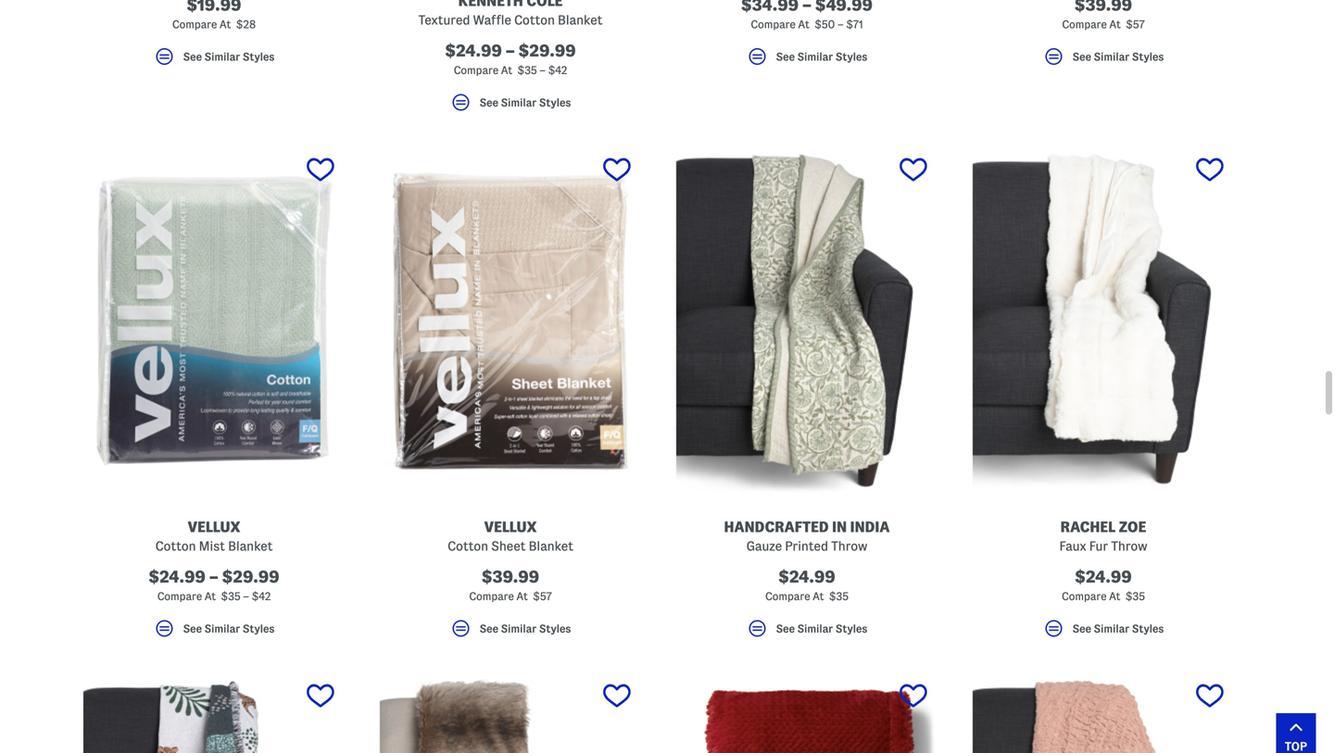 Task type: vqa. For each thing, say whether or not it's contained in the screenshot.
$39.99's Cotton
yes



Task type: describe. For each thing, give the bounding box(es) containing it.
styles for the see similar styles button on top of reversible sherpa lined faux fur throw image
[[836, 623, 868, 635]]

see similar styles button down 'compare at              $57'
[[964, 46, 1244, 76]]

compare at              $28
[[172, 19, 256, 30]]

see inside the vellux cotton mist blanket $24.99 – $29.99 compare at              $35 – $42 element
[[183, 623, 202, 635]]

see inside handcrafted in india gauze printed throw $24.99 compare at              $35 element
[[776, 623, 795, 635]]

styles for the see similar styles button below 'compare at              $57'
[[1133, 51, 1164, 63]]

see similar styles button up 50x70 scrunchie throw image
[[964, 618, 1244, 648]]

compare at              $57 link
[[964, 0, 1244, 34]]

compare at              $28 link
[[74, 0, 354, 34]]

$24.99 compare at              $35 for handcrafted
[[766, 568, 849, 603]]

$24.99 for rachel
[[1075, 568, 1132, 586]]

cotton for $24.99 – $29.99
[[155, 540, 196, 554]]

blanket for $39.99
[[529, 540, 574, 554]]

see inside vellux cotton sheet blanket $39.99 compare at              $57 element
[[480, 623, 499, 635]]

see similar styles button down $39.99 compare at              $57 on the left of the page
[[371, 618, 651, 648]]

blanket right waffle
[[558, 13, 603, 27]]

$35 down textured waffle cotton blanket
[[518, 65, 537, 76]]

kenneth cole textured waffle cotton blanket $24.99 – $29.99 compare at              $35 – $42 element
[[371, 0, 651, 122]]

compare at              $50 – $71 link
[[667, 0, 947, 34]]

similar inside the vellux cotton mist blanket $24.99 – $29.99 compare at              $35 – $42 element
[[205, 623, 240, 635]]

$39.99
[[482, 568, 540, 586]]

similar inside great bay home $39.99 compare at              $57 element
[[1094, 51, 1130, 63]]

styles for the see similar styles button under compare at              $28 at the left of the page
[[243, 51, 275, 63]]

vellux cotton sheet blanket $39.99 compare at              $57 element
[[371, 146, 651, 648]]

$35 down handcrafted in india gauze printed throw
[[829, 591, 849, 603]]

$24.99 inside kenneth cole textured waffle cotton blanket $24.99 – $29.99 compare at              $35 – $42 element
[[445, 42, 502, 60]]

similar inside kenneth cole textured waffle cotton blanket $24.99 – $29.99 compare at              $35 – $42 element
[[501, 97, 537, 108]]

see similar styles button down textured waffle cotton blanket
[[371, 91, 651, 122]]

0 horizontal spatial $42
[[252, 591, 271, 603]]

vellux for $24.99
[[188, 519, 240, 535]]

see inside cynthia rowley $19.99 compare at              $28 element
[[183, 51, 202, 63]]

zoe
[[1119, 519, 1147, 535]]

printed
[[785, 540, 829, 554]]

$71
[[847, 19, 864, 30]]

compare inside $39.99 compare at              $57
[[469, 591, 514, 603]]

$29.99 inside kenneth cole textured waffle cotton blanket $24.99 – $29.99 compare at              $35 – $42 element
[[519, 42, 576, 60]]

$35 down mist
[[221, 591, 241, 603]]

see similar styles inside cynthia rowley $19.99 compare at              $28 element
[[183, 51, 275, 63]]

gauze
[[747, 540, 782, 554]]

1 horizontal spatial $57
[[1126, 19, 1145, 30]]

waffle
[[473, 13, 511, 27]]

rachel
[[1061, 519, 1116, 535]]

handcrafted
[[724, 519, 829, 535]]

$35 down "rachel zoe faux fur throw"
[[1126, 591, 1146, 603]]

leopard jacquard woven throw image
[[74, 673, 354, 754]]

mist
[[199, 540, 225, 554]]

similar inside rachel zoe faux fur throw $24.99 compare at              $35 element
[[1094, 623, 1130, 635]]

see similar styles inside handcrafted in india gauze printed throw $24.99 compare at              $35 element
[[776, 623, 868, 635]]

gauze printed throw image
[[667, 146, 947, 497]]

india
[[851, 519, 890, 535]]

see similar styles inside kenneth cole textured waffle cotton blanket $24.99 – $29.99 compare at              $35 – $42 element
[[480, 97, 571, 108]]

styles for the see similar styles button on top of leopard jacquard woven throw image
[[243, 623, 275, 635]]

50x70 scrunchie throw image
[[964, 673, 1244, 754]]

styles for the see similar styles button under $39.99 compare at              $57 on the left of the page
[[539, 623, 571, 635]]

similar inside great bay home $34.99 – $49.99 compare at              $50 – $71 element
[[798, 51, 833, 63]]

$28
[[236, 19, 256, 30]]

similar inside vellux cotton sheet blanket $39.99 compare at              $57 element
[[501, 623, 537, 635]]



Task type: locate. For each thing, give the bounding box(es) containing it.
vellux inside vellux cotton mist blanket
[[188, 519, 240, 535]]

$29.99 inside the vellux cotton mist blanket $24.99 – $29.99 compare at              $35 – $42 element
[[222, 568, 280, 586]]

$57
[[1126, 19, 1145, 30], [533, 591, 552, 603]]

similar down 'compare at              $57'
[[1094, 51, 1130, 63]]

see down 'compare at              $57'
[[1073, 51, 1092, 63]]

0 vertical spatial $29.99
[[519, 42, 576, 60]]

chewbacca faux fur throw image
[[371, 673, 651, 754]]

see similar styles down 'fur'
[[1073, 623, 1164, 635]]

vellux cotton mist blanket $24.99 – $29.99 compare at              $35 – $42 element
[[74, 146, 354, 648]]

0 horizontal spatial throw
[[832, 540, 868, 554]]

cotton left sheet
[[448, 540, 488, 554]]

similar down compare at              $28 at the left of the page
[[205, 51, 240, 63]]

$24.99 compare at              $35 down 'fur'
[[1062, 568, 1146, 603]]

cotton inside vellux cotton sheet blanket
[[448, 540, 488, 554]]

$35
[[518, 65, 537, 76], [221, 591, 241, 603], [829, 591, 849, 603], [1126, 591, 1146, 603]]

see inside kenneth cole textured waffle cotton blanket $24.99 – $29.99 compare at              $35 – $42 element
[[480, 97, 499, 108]]

similar inside cynthia rowley $19.99 compare at              $28 element
[[205, 51, 240, 63]]

see down "faux"
[[1073, 623, 1092, 635]]

compare
[[172, 19, 217, 30], [751, 19, 796, 30], [1063, 19, 1107, 30], [454, 65, 499, 76], [157, 591, 202, 603], [469, 591, 514, 603], [766, 591, 811, 603], [1062, 591, 1107, 603]]

$39.99 compare at              $57
[[469, 568, 552, 603]]

see similar styles
[[183, 51, 275, 63], [776, 51, 868, 63], [1073, 51, 1164, 63], [480, 97, 571, 108], [183, 623, 275, 635], [480, 623, 571, 635], [776, 623, 868, 635], [1073, 623, 1164, 635]]

vellux inside vellux cotton sheet blanket
[[484, 519, 537, 535]]

similar inside handcrafted in india gauze printed throw $24.99 compare at              $35 element
[[798, 623, 833, 635]]

blanket inside vellux cotton mist blanket
[[228, 540, 273, 554]]

1 horizontal spatial throw
[[1112, 540, 1148, 554]]

1 vertical spatial $42
[[252, 591, 271, 603]]

see similar styles button up leopard jacquard woven throw image
[[74, 618, 354, 648]]

1 horizontal spatial $24.99 compare at              $35
[[1062, 568, 1146, 603]]

throw
[[832, 540, 868, 554], [1112, 540, 1148, 554]]

$24.99 compare at              $35
[[766, 568, 849, 603], [1062, 568, 1146, 603]]

cotton mist blanket image
[[74, 146, 354, 497]]

blanket right sheet
[[529, 540, 574, 554]]

see similar styles inside great bay home $34.99 – $49.99 compare at              $50 – $71 element
[[776, 51, 868, 63]]

$29.99 down textured waffle cotton blanket
[[519, 42, 576, 60]]

$42 down textured waffle cotton blanket
[[548, 65, 568, 76]]

see similar styles button down compare at              $28 at the left of the page
[[74, 46, 354, 76]]

vellux cotton sheet blanket
[[448, 519, 574, 554]]

great bay home $34.99 – $49.99 compare at              $50 – $71 element
[[667, 0, 947, 76]]

cotton inside vellux cotton mist blanket
[[155, 540, 196, 554]]

throw down in
[[832, 540, 868, 554]]

blanket for $24.99 – $29.99
[[228, 540, 273, 554]]

0 horizontal spatial $57
[[533, 591, 552, 603]]

similar down $39.99 compare at              $57 on the left of the page
[[501, 623, 537, 635]]

blanket right mist
[[228, 540, 273, 554]]

$50
[[815, 19, 835, 30]]

styles
[[243, 51, 275, 63], [836, 51, 868, 63], [1133, 51, 1164, 63], [539, 97, 571, 108], [243, 623, 275, 635], [539, 623, 571, 635], [836, 623, 868, 635], [1133, 623, 1164, 635]]

great bay home $39.99 compare at              $57 element
[[964, 0, 1244, 76]]

0 horizontal spatial $29.99
[[222, 568, 280, 586]]

see inside rachel zoe faux fur throw $24.99 compare at              $35 element
[[1073, 623, 1092, 635]]

$42 down vellux cotton mist blanket
[[252, 591, 271, 603]]

see down compare at              $50 – $71
[[776, 51, 795, 63]]

$24.99 – $29.99 compare at              $35 – $42 down mist
[[149, 568, 280, 603]]

styles inside vellux cotton sheet blanket $39.99 compare at              $57 element
[[539, 623, 571, 635]]

2 vellux from the left
[[484, 519, 537, 535]]

blanket inside vellux cotton sheet blanket
[[529, 540, 574, 554]]

styles for the see similar styles button below compare at              $50 – $71
[[836, 51, 868, 63]]

see down waffle
[[480, 97, 499, 108]]

see similar styles inside great bay home $39.99 compare at              $57 element
[[1073, 51, 1164, 63]]

fur
[[1090, 540, 1109, 554]]

1 throw from the left
[[832, 540, 868, 554]]

0 horizontal spatial $24.99 compare at              $35
[[766, 568, 849, 603]]

see down printed
[[776, 623, 795, 635]]

styles inside great bay home $34.99 – $49.99 compare at              $50 – $71 element
[[836, 51, 868, 63]]

throw inside handcrafted in india gauze printed throw
[[832, 540, 868, 554]]

$24.99 for handcrafted
[[779, 568, 836, 586]]

similar down mist
[[205, 623, 240, 635]]

vellux up sheet
[[484, 519, 537, 535]]

handcrafted in india gauze printed throw
[[724, 519, 890, 554]]

rachel zoe faux fur throw
[[1060, 519, 1148, 554]]

$57 inside $39.99 compare at              $57
[[533, 591, 552, 603]]

$24.99 inside the vellux cotton mist blanket $24.99 – $29.99 compare at              $35 – $42 element
[[149, 568, 206, 586]]

1 vertical spatial $57
[[533, 591, 552, 603]]

1 horizontal spatial $29.99
[[519, 42, 576, 60]]

see similar styles down $39.99 compare at              $57 on the left of the page
[[480, 623, 571, 635]]

1 horizontal spatial cotton
[[448, 540, 488, 554]]

see similar styles button
[[74, 46, 354, 76], [667, 46, 947, 76], [964, 46, 1244, 76], [371, 91, 651, 122], [74, 618, 354, 648], [371, 618, 651, 648], [667, 618, 947, 648], [964, 618, 1244, 648]]

faux fur throw image
[[964, 146, 1244, 497]]

see similar styles button up reversible sherpa lined faux fur throw image
[[667, 618, 947, 648]]

$24.99
[[445, 42, 502, 60], [149, 568, 206, 586], [779, 568, 836, 586], [1075, 568, 1132, 586]]

see similar styles down compare at              $28 at the left of the page
[[183, 51, 275, 63]]

cynthia rowley $19.99 compare at              $28 element
[[74, 0, 354, 76]]

1 vellux from the left
[[188, 519, 240, 535]]

1 horizontal spatial $42
[[548, 65, 568, 76]]

similar down compare at              $50 – $71
[[798, 51, 833, 63]]

textured waffle cotton blanket
[[419, 13, 603, 27]]

sheet
[[491, 540, 526, 554]]

rachel zoe faux fur throw $24.99 compare at              $35 element
[[964, 146, 1244, 648]]

throw down zoe on the bottom of the page
[[1112, 540, 1148, 554]]

0 horizontal spatial $24.99 – $29.99 compare at              $35 – $42
[[149, 568, 280, 603]]

see down mist
[[183, 623, 202, 635]]

compare at              $57
[[1063, 19, 1145, 30]]

0 vertical spatial $24.99 – $29.99 compare at              $35 – $42
[[445, 42, 576, 76]]

$24.99 inside rachel zoe faux fur throw $24.99 compare at              $35 element
[[1075, 568, 1132, 586]]

see similar styles down textured waffle cotton blanket
[[480, 97, 571, 108]]

see similar styles down $50
[[776, 51, 868, 63]]

textured
[[419, 13, 470, 27]]

throw inside "rachel zoe faux fur throw"
[[1112, 540, 1148, 554]]

cotton left mist
[[155, 540, 196, 554]]

see similar styles inside the vellux cotton mist blanket $24.99 – $29.99 compare at              $35 – $42 element
[[183, 623, 275, 635]]

see inside great bay home $34.99 – $49.99 compare at              $50 – $71 element
[[776, 51, 795, 63]]

styles inside the vellux cotton mist blanket $24.99 – $29.99 compare at              $35 – $42 element
[[243, 623, 275, 635]]

$24.99 down mist
[[149, 568, 206, 586]]

reversible sherpa lined faux fur throw image
[[667, 673, 947, 754]]

see similar styles down printed
[[776, 623, 868, 635]]

$24.99 compare at              $35 for rachel
[[1062, 568, 1146, 603]]

1 horizontal spatial vellux
[[484, 519, 537, 535]]

vellux for $39.99
[[484, 519, 537, 535]]

similar
[[205, 51, 240, 63], [798, 51, 833, 63], [1094, 51, 1130, 63], [501, 97, 537, 108], [205, 623, 240, 635], [501, 623, 537, 635], [798, 623, 833, 635], [1094, 623, 1130, 635]]

see down $39.99 compare at              $57 on the left of the page
[[480, 623, 499, 635]]

styles inside great bay home $39.99 compare at              $57 element
[[1133, 51, 1164, 63]]

cotton right waffle
[[514, 13, 555, 27]]

in
[[832, 519, 847, 535]]

1 vertical spatial $29.99
[[222, 568, 280, 586]]

similar down printed
[[798, 623, 833, 635]]

0 horizontal spatial cotton
[[155, 540, 196, 554]]

$24.99 – $29.99 compare at              $35 – $42 down textured waffle cotton blanket
[[445, 42, 576, 76]]

cotton for $39.99
[[448, 540, 488, 554]]

0 vertical spatial $42
[[548, 65, 568, 76]]

1 vertical spatial $24.99 – $29.99 compare at              $35 – $42
[[149, 568, 280, 603]]

cotton
[[514, 13, 555, 27], [155, 540, 196, 554], [448, 540, 488, 554]]

see down compare at              $28 at the left of the page
[[183, 51, 202, 63]]

2 $24.99 compare at              $35 from the left
[[1062, 568, 1146, 603]]

styles inside cynthia rowley $19.99 compare at              $28 element
[[243, 51, 275, 63]]

cotton sheet blanket image
[[371, 146, 651, 497]]

vellux up mist
[[188, 519, 240, 535]]

blanket
[[558, 13, 603, 27], [228, 540, 273, 554], [529, 540, 574, 554]]

1 $24.99 compare at              $35 from the left
[[766, 568, 849, 603]]

0 horizontal spatial vellux
[[188, 519, 240, 535]]

$24.99 compare at              $35 down printed
[[766, 568, 849, 603]]

$24.99 for vellux
[[149, 568, 206, 586]]

styles inside rachel zoe faux fur throw $24.99 compare at              $35 element
[[1133, 623, 1164, 635]]

similar down textured waffle cotton blanket
[[501, 97, 537, 108]]

styles inside handcrafted in india gauze printed throw $24.99 compare at              $35 element
[[836, 623, 868, 635]]

vellux cotton mist blanket
[[155, 519, 273, 554]]

styles for the see similar styles button underneath textured waffle cotton blanket
[[539, 97, 571, 108]]

$24.99 down 'fur'
[[1075, 568, 1132, 586]]

compare at              $50 – $71
[[751, 19, 864, 30]]

0 vertical spatial $57
[[1126, 19, 1145, 30]]

styles inside kenneth cole textured waffle cotton blanket $24.99 – $29.99 compare at              $35 – $42 element
[[539, 97, 571, 108]]

$29.99 down mist
[[222, 568, 280, 586]]

see similar styles down 'compare at              $57'
[[1073, 51, 1164, 63]]

faux
[[1060, 540, 1087, 554]]

see inside great bay home $39.99 compare at              $57 element
[[1073, 51, 1092, 63]]

similar down 'fur'
[[1094, 623, 1130, 635]]

$42
[[548, 65, 568, 76], [252, 591, 271, 603]]

2 throw from the left
[[1112, 540, 1148, 554]]

2 horizontal spatial cotton
[[514, 13, 555, 27]]

see similar styles button down compare at              $50 – $71
[[667, 46, 947, 76]]

–
[[838, 19, 844, 30], [506, 42, 515, 60], [540, 65, 546, 76], [209, 568, 219, 586], [243, 591, 249, 603]]

$24.99 down printed
[[779, 568, 836, 586]]

1 horizontal spatial $24.99 – $29.99 compare at              $35 – $42
[[445, 42, 576, 76]]

$24.99 down waffle
[[445, 42, 502, 60]]

see similar styles inside vellux cotton sheet blanket $39.99 compare at              $57 element
[[480, 623, 571, 635]]

see
[[183, 51, 202, 63], [776, 51, 795, 63], [1073, 51, 1092, 63], [480, 97, 499, 108], [183, 623, 202, 635], [480, 623, 499, 635], [776, 623, 795, 635], [1073, 623, 1092, 635]]

handcrafted in india gauze printed throw $24.99 compare at              $35 element
[[667, 146, 947, 648]]

$24.99 inside handcrafted in india gauze printed throw $24.99 compare at              $35 element
[[779, 568, 836, 586]]

vellux
[[188, 519, 240, 535], [484, 519, 537, 535]]

$29.99
[[519, 42, 576, 60], [222, 568, 280, 586]]

see similar styles down mist
[[183, 623, 275, 635]]

$24.99 – $29.99 compare at              $35 – $42
[[445, 42, 576, 76], [149, 568, 280, 603]]

styles for the see similar styles button above 50x70 scrunchie throw image
[[1133, 623, 1164, 635]]

see similar styles inside rachel zoe faux fur throw $24.99 compare at              $35 element
[[1073, 623, 1164, 635]]



